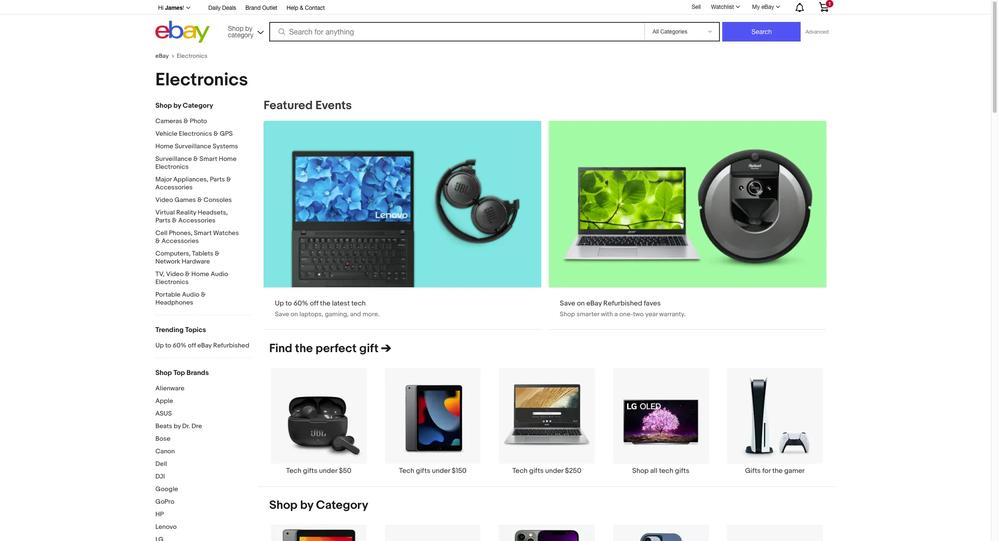 Task type: locate. For each thing, give the bounding box(es) containing it.
main content
[[258, 99, 836, 542]]

1 vertical spatial list
[[258, 525, 836, 542]]

hardware
[[182, 258, 210, 266]]

parts up cell
[[156, 217, 171, 225]]

category
[[183, 101, 213, 110], [316, 499, 369, 513]]

gaming,
[[325, 311, 349, 318]]

help
[[287, 5, 299, 11]]

to down "trending"
[[165, 342, 171, 350]]

laptops,
[[300, 311, 324, 318]]

ebay inside the up to 60% off ebay refurbished link
[[198, 342, 212, 350]]

category down $50
[[316, 499, 369, 513]]

bose link
[[156, 435, 251, 444]]

0 horizontal spatial category
[[183, 101, 213, 110]]

1 vertical spatial off
[[188, 342, 196, 350]]

gifts right all
[[676, 467, 690, 476]]

1 horizontal spatial 60%
[[294, 299, 309, 308]]

None text field
[[264, 121, 542, 330]]

up
[[275, 299, 284, 308], [156, 342, 164, 350]]

on inside up to 60% off the latest tech save on laptops, gaming, and more.
[[291, 311, 298, 318]]

the left the latest
[[320, 299, 331, 308]]

tech right all
[[660, 467, 674, 476]]

surveillance up major
[[156, 155, 192, 163]]

gifts
[[303, 467, 318, 476], [416, 467, 431, 476], [530, 467, 544, 476], [676, 467, 690, 476]]

gifts for the gamer
[[746, 467, 806, 476]]

gifts left $150
[[416, 467, 431, 476]]

dr.
[[182, 423, 190, 431]]

under left $150
[[432, 467, 451, 476]]

0 vertical spatial shop by category
[[156, 101, 213, 110]]

parts up consoles
[[210, 176, 225, 184]]

advanced link
[[802, 22, 834, 41]]

shop by category
[[156, 101, 213, 110], [269, 499, 369, 513]]

up down "trending"
[[156, 342, 164, 350]]

audio down computers, tablets & network hardware link
[[211, 270, 228, 278]]

help & contact link
[[287, 3, 325, 14]]

two
[[634, 311, 644, 318]]

1 horizontal spatial up
[[275, 299, 284, 308]]

list for shop by category
[[258, 525, 836, 542]]

lenovo
[[156, 524, 177, 531]]

0 vertical spatial smart
[[200, 155, 217, 163]]

0 horizontal spatial the
[[295, 342, 313, 356]]

watchlist
[[712, 4, 735, 10]]

account navigation
[[153, 0, 836, 14]]

the right find
[[295, 342, 313, 356]]

1 horizontal spatial on
[[577, 299, 585, 308]]

tech for tech gifts under $150
[[399, 467, 415, 476]]

ebay link
[[156, 52, 177, 60]]

2 horizontal spatial under
[[546, 467, 564, 476]]

0 vertical spatial tech
[[352, 299, 366, 308]]

category up the photo
[[183, 101, 213, 110]]

0 vertical spatial parts
[[210, 176, 225, 184]]

off inside up to 60% off the latest tech save on laptops, gaming, and more.
[[310, 299, 319, 308]]

shop all tech gifts
[[633, 467, 690, 476]]

by down brand
[[245, 25, 253, 32]]

sell link
[[688, 4, 706, 10]]

60% for the
[[294, 299, 309, 308]]

google
[[156, 486, 178, 494]]

& inside help & contact link
[[300, 5, 304, 11]]

60% up laptops,
[[294, 299, 309, 308]]

parts
[[210, 176, 225, 184], [156, 217, 171, 225]]

hp
[[156, 511, 164, 519]]

0 horizontal spatial refurbished
[[213, 342, 249, 350]]

video up virtual at the top
[[156, 196, 173, 204]]

2 tech from the left
[[399, 467, 415, 476]]

none text field containing save on ebay refurbished faves
[[549, 121, 827, 330]]

shop by category inside main content
[[269, 499, 369, 513]]

video
[[156, 196, 173, 204], [166, 270, 184, 278]]

audio down tv, video & home audio electronics link
[[182, 291, 200, 299]]

by up cameras
[[174, 101, 181, 110]]

main content containing featured events
[[258, 99, 836, 542]]

0 horizontal spatial up
[[156, 342, 164, 350]]

2 horizontal spatial home
[[219, 155, 237, 163]]

electronics
[[177, 52, 208, 60], [156, 69, 248, 91], [179, 130, 212, 138], [156, 163, 189, 171], [156, 278, 189, 286]]

off
[[310, 299, 319, 308], [188, 342, 196, 350]]

list containing tech gifts under $50
[[258, 368, 836, 487]]

by inside alienware apple asus beats by dr. dre bose canon dell dji google gopro hp lenovo
[[174, 423, 181, 431]]

under left $50
[[319, 467, 338, 476]]

by
[[245, 25, 253, 32], [174, 101, 181, 110], [174, 423, 181, 431], [300, 499, 314, 513]]

vehicle
[[156, 130, 178, 138]]

smart down the home surveillance systems link
[[200, 155, 217, 163]]

to
[[286, 299, 292, 308], [165, 342, 171, 350]]

1 vertical spatial parts
[[156, 217, 171, 225]]

1 under from the left
[[319, 467, 338, 476]]

under for $150
[[432, 467, 451, 476]]

3 tech from the left
[[513, 467, 528, 476]]

0 horizontal spatial 60%
[[173, 342, 187, 350]]

sell
[[692, 4, 701, 10]]

2 gifts from the left
[[416, 467, 431, 476]]

tech inside up to 60% off the latest tech save on laptops, gaming, and more.
[[352, 299, 366, 308]]

0 vertical spatial on
[[577, 299, 585, 308]]

accessories up computers,
[[162, 237, 199, 245]]

outlet
[[262, 5, 278, 11]]

0 vertical spatial audio
[[211, 270, 228, 278]]

1 vertical spatial category
[[316, 499, 369, 513]]

2 horizontal spatial tech
[[513, 467, 528, 476]]

beats
[[156, 423, 172, 431]]

one-
[[620, 311, 634, 318]]

None text field
[[549, 121, 827, 330]]

home down vehicle on the left top
[[156, 142, 173, 150]]

0 horizontal spatial to
[[165, 342, 171, 350]]

shop by category
[[228, 25, 254, 39]]

1 horizontal spatial shop by category
[[269, 499, 369, 513]]

up for ebay
[[156, 342, 164, 350]]

& right help
[[300, 5, 304, 11]]

gifts left $250
[[530, 467, 544, 476]]

0 vertical spatial list
[[258, 368, 836, 487]]

category
[[228, 31, 254, 39]]

none text field containing up to 60% off the latest tech
[[264, 121, 542, 330]]

games
[[175, 196, 196, 204]]

alienware
[[156, 385, 185, 393]]

gifts
[[746, 467, 761, 476]]

1 horizontal spatial category
[[316, 499, 369, 513]]

1 horizontal spatial tech
[[660, 467, 674, 476]]

0 horizontal spatial tech
[[286, 467, 302, 476]]

0 horizontal spatial under
[[319, 467, 338, 476]]

& down the home surveillance systems link
[[193, 155, 198, 163]]

0 horizontal spatial tech
[[352, 299, 366, 308]]

find the perfect gift ➔
[[269, 342, 392, 356]]

tech gifts under $150 link
[[376, 368, 490, 476]]

beats by dr. dre link
[[156, 423, 251, 432]]

& right games
[[198, 196, 202, 204]]

on inside save on ebay refurbished faves shop smarter with a one-two year warranty.
[[577, 299, 585, 308]]

smart down virtual reality headsets, parts & accessories 'link' on the left top of page
[[194, 229, 212, 237]]

home down systems
[[219, 155, 237, 163]]

1 horizontal spatial tech
[[399, 467, 415, 476]]

1 horizontal spatial save
[[560, 299, 576, 308]]

1 vertical spatial shop by category
[[269, 499, 369, 513]]

on
[[577, 299, 585, 308], [291, 311, 298, 318]]

0 horizontal spatial on
[[291, 311, 298, 318]]

home surveillance systems link
[[156, 142, 244, 151]]

tech gifts under $50
[[286, 467, 352, 476]]

up up find
[[275, 299, 284, 308]]

accessories up games
[[156, 184, 193, 191]]

0 vertical spatial refurbished
[[604, 299, 643, 308]]

dre
[[192, 423, 202, 431]]

1 vertical spatial 60%
[[173, 342, 187, 350]]

3 under from the left
[[546, 467, 564, 476]]

by left dr.
[[174, 423, 181, 431]]

& down tv, video & home audio electronics link
[[201, 291, 206, 299]]

tech for tech gifts under $250
[[513, 467, 528, 476]]

0 vertical spatial 60%
[[294, 299, 309, 308]]

1 vertical spatial up
[[156, 342, 164, 350]]

1 vertical spatial video
[[166, 270, 184, 278]]

alienware link
[[156, 385, 251, 394]]

0 horizontal spatial save
[[275, 311, 289, 318]]

video down network
[[166, 270, 184, 278]]

surveillance
[[175, 142, 211, 150], [156, 155, 192, 163]]

up for the
[[275, 299, 284, 308]]

60% down trending topics
[[173, 342, 187, 350]]

0 vertical spatial up
[[275, 299, 284, 308]]

home down hardware
[[191, 270, 209, 278]]

smart
[[200, 155, 217, 163], [194, 229, 212, 237]]

on left laptops,
[[291, 311, 298, 318]]

shop by category up the photo
[[156, 101, 213, 110]]

None submit
[[723, 22, 802, 42]]

shop inside shop by category
[[228, 25, 244, 32]]

under left $250
[[546, 467, 564, 476]]

refurbished
[[604, 299, 643, 308], [213, 342, 249, 350]]

to inside the up to 60% off ebay refurbished link
[[165, 342, 171, 350]]

gifts for tech gifts under $50
[[303, 467, 318, 476]]

on up smarter
[[577, 299, 585, 308]]

tech
[[286, 467, 302, 476], [399, 467, 415, 476], [513, 467, 528, 476]]

hp link
[[156, 511, 251, 520]]

events
[[316, 99, 352, 113]]

0 vertical spatial off
[[310, 299, 319, 308]]

tech up and
[[352, 299, 366, 308]]

2 vertical spatial the
[[773, 467, 783, 476]]

faves
[[644, 299, 661, 308]]

1 vertical spatial save
[[275, 311, 289, 318]]

1 gifts from the left
[[303, 467, 318, 476]]

1 horizontal spatial refurbished
[[604, 299, 643, 308]]

1 list from the top
[[258, 368, 836, 487]]

gifts left $50
[[303, 467, 318, 476]]

3 gifts from the left
[[530, 467, 544, 476]]

1 vertical spatial home
[[219, 155, 237, 163]]

audio
[[211, 270, 228, 278], [182, 291, 200, 299]]

trending topics
[[156, 326, 206, 335]]

help & contact
[[287, 5, 325, 11]]

accessories
[[156, 184, 193, 191], [178, 217, 216, 225], [162, 237, 199, 245]]

list
[[258, 368, 836, 487], [258, 525, 836, 542]]

2 vertical spatial accessories
[[162, 237, 199, 245]]

to up find
[[286, 299, 292, 308]]

up to 60% off ebay refurbished link
[[156, 342, 251, 351]]

to inside up to 60% off the latest tech save on laptops, gaming, and more.
[[286, 299, 292, 308]]

apple link
[[156, 397, 251, 406]]

the
[[320, 299, 331, 308], [295, 342, 313, 356], [773, 467, 783, 476]]

daily
[[209, 5, 221, 11]]

60% inside up to 60% off the latest tech save on laptops, gaming, and more.
[[294, 299, 309, 308]]

60% for ebay
[[173, 342, 187, 350]]

ebay inside save on ebay refurbished faves shop smarter with a one-two year warranty.
[[587, 299, 602, 308]]

1 tech from the left
[[286, 467, 302, 476]]

0 vertical spatial save
[[560, 299, 576, 308]]

off up laptops,
[[310, 299, 319, 308]]

0 horizontal spatial home
[[156, 142, 173, 150]]

& right tablets
[[215, 250, 220, 258]]

& left 'gps'
[[214, 130, 219, 138]]

the right for
[[773, 467, 783, 476]]

my ebay link
[[748, 1, 785, 13]]

2 vertical spatial home
[[191, 270, 209, 278]]

0 horizontal spatial off
[[188, 342, 196, 350]]

surveillance down vehicle electronics & gps link at the left top of page
[[175, 142, 211, 150]]

home
[[156, 142, 173, 150], [219, 155, 237, 163], [191, 270, 209, 278]]

2 list from the top
[[258, 525, 836, 542]]

0 vertical spatial home
[[156, 142, 173, 150]]

1 horizontal spatial off
[[310, 299, 319, 308]]

accessories up cell phones, smart watches & accessories 'link' in the top of the page
[[178, 217, 216, 225]]

save inside save on ebay refurbished faves shop smarter with a one-two year warranty.
[[560, 299, 576, 308]]

0 vertical spatial to
[[286, 299, 292, 308]]

brand
[[246, 5, 261, 11]]

1 horizontal spatial the
[[320, 299, 331, 308]]

1 horizontal spatial to
[[286, 299, 292, 308]]

off down topics
[[188, 342, 196, 350]]

0 horizontal spatial audio
[[182, 291, 200, 299]]

a
[[615, 311, 618, 318]]

1 vertical spatial to
[[165, 342, 171, 350]]

1 vertical spatial refurbished
[[213, 342, 249, 350]]

1 horizontal spatial under
[[432, 467, 451, 476]]

canon link
[[156, 448, 251, 457]]

$150
[[452, 467, 467, 476]]

& down hardware
[[185, 270, 190, 278]]

ebay
[[762, 4, 775, 10], [156, 52, 169, 60], [587, 299, 602, 308], [198, 342, 212, 350]]

2 under from the left
[[432, 467, 451, 476]]

Search for anything text field
[[271, 23, 643, 41]]

find
[[269, 342, 293, 356]]

1 vertical spatial on
[[291, 311, 298, 318]]

headphones
[[156, 299, 193, 307]]

my
[[753, 4, 761, 10]]

shop by category down tech gifts under $50
[[269, 499, 369, 513]]

up inside up to 60% off the latest tech save on laptops, gaming, and more.
[[275, 299, 284, 308]]

0 vertical spatial the
[[320, 299, 331, 308]]

off for ebay
[[188, 342, 196, 350]]

canon
[[156, 448, 175, 456]]



Task type: describe. For each thing, give the bounding box(es) containing it.
4 gifts from the left
[[676, 467, 690, 476]]

appliances,
[[173, 176, 209, 184]]

tech gifts under $250 link
[[490, 368, 604, 476]]

gifts for tech gifts under $250
[[530, 467, 544, 476]]

none text field inside main content
[[549, 121, 827, 330]]

1 horizontal spatial parts
[[210, 176, 225, 184]]

1 vertical spatial the
[[295, 342, 313, 356]]

dji link
[[156, 473, 251, 482]]

0 horizontal spatial parts
[[156, 217, 171, 225]]

contact
[[305, 5, 325, 11]]

tech for tech gifts under $50
[[286, 467, 302, 476]]

asus
[[156, 410, 172, 418]]

consoles
[[204, 196, 232, 204]]

by down tech gifts under $50
[[300, 499, 314, 513]]

brand outlet link
[[246, 3, 278, 14]]

category inside main content
[[316, 499, 369, 513]]

cell
[[156, 229, 168, 237]]

& up the phones, at the left of page
[[172, 217, 177, 225]]

shop inside shop all tech gifts link
[[633, 467, 649, 476]]

computers, tablets & network hardware link
[[156, 250, 244, 267]]

1 vertical spatial smart
[[194, 229, 212, 237]]

video games & consoles link
[[156, 196, 244, 205]]

cameras & photo link
[[156, 117, 244, 126]]

featured events
[[264, 99, 352, 113]]

tech gifts under $50 link
[[262, 368, 376, 476]]

gopro
[[156, 498, 175, 506]]

0 vertical spatial category
[[183, 101, 213, 110]]

gift
[[360, 342, 379, 356]]

gifts for tech gifts under $150
[[416, 467, 431, 476]]

dell link
[[156, 460, 251, 469]]

& up computers,
[[156, 237, 160, 245]]

alienware apple asus beats by dr. dre bose canon dell dji google gopro hp lenovo
[[156, 385, 202, 531]]

watchlist link
[[707, 1, 745, 13]]

under for $50
[[319, 467, 338, 476]]

1
[[829, 1, 832, 7]]

dji
[[156, 473, 165, 481]]

& left the photo
[[184, 117, 189, 125]]

up to 60% off the latest tech save on laptops, gaming, and more.
[[275, 299, 380, 318]]

latest
[[332, 299, 350, 308]]

0 horizontal spatial shop by category
[[156, 101, 213, 110]]

shop all tech gifts link
[[604, 368, 719, 476]]

1 vertical spatial surveillance
[[156, 155, 192, 163]]

gopro link
[[156, 498, 251, 507]]

to for the
[[286, 299, 292, 308]]

shop inside save on ebay refurbished faves shop smarter with a one-two year warranty.
[[560, 311, 576, 318]]

1 vertical spatial audio
[[182, 291, 200, 299]]

surveillance & smart home electronics link
[[156, 155, 244, 172]]

hi
[[158, 5, 164, 11]]

advanced
[[806, 29, 829, 35]]

with
[[601, 311, 614, 318]]

off for the
[[310, 299, 319, 308]]

phones,
[[169, 229, 193, 237]]

save inside up to 60% off the latest tech save on laptops, gaming, and more.
[[275, 311, 289, 318]]

the inside up to 60% off the latest tech save on laptops, gaming, and more.
[[320, 299, 331, 308]]

➔
[[382, 342, 392, 356]]

tech gifts under $150
[[399, 467, 467, 476]]

0 vertical spatial accessories
[[156, 184, 193, 191]]

apple
[[156, 397, 173, 405]]

cell phones, smart watches & accessories link
[[156, 229, 244, 246]]

my ebay
[[753, 4, 775, 10]]

2 horizontal spatial the
[[773, 467, 783, 476]]

$250
[[565, 467, 582, 476]]

1 horizontal spatial audio
[[211, 270, 228, 278]]

!
[[183, 5, 184, 11]]

list for find the perfect gift ➔
[[258, 368, 836, 487]]

warranty.
[[660, 311, 686, 318]]

tablets
[[192, 250, 214, 258]]

featured
[[264, 99, 313, 113]]

tv,
[[156, 270, 165, 278]]

up to 60% off ebay refurbished
[[156, 342, 249, 350]]

vehicle electronics & gps link
[[156, 130, 244, 139]]

none submit inside "shop by category" banner
[[723, 22, 802, 42]]

0 vertical spatial video
[[156, 196, 173, 204]]

gamer
[[785, 467, 806, 476]]

under for $250
[[546, 467, 564, 476]]

daily deals
[[209, 5, 236, 11]]

virtual
[[156, 209, 175, 217]]

top
[[174, 369, 185, 378]]

1 vertical spatial tech
[[660, 467, 674, 476]]

trending
[[156, 326, 184, 335]]

bose
[[156, 435, 171, 443]]

daily deals link
[[209, 3, 236, 14]]

portable audio & headphones link
[[156, 291, 244, 308]]

shop top brands
[[156, 369, 209, 378]]

tech gifts under $250
[[513, 467, 582, 476]]

virtual reality headsets, parts & accessories link
[[156, 209, 244, 226]]

gifts for the gamer link
[[719, 368, 833, 476]]

to for ebay
[[165, 342, 171, 350]]

refurbished inside save on ebay refurbished faves shop smarter with a one-two year warranty.
[[604, 299, 643, 308]]

0 vertical spatial surveillance
[[175, 142, 211, 150]]

1 vertical spatial accessories
[[178, 217, 216, 225]]

1 link
[[814, 0, 835, 14]]

save on ebay refurbished faves shop smarter with a one-two year warranty.
[[560, 299, 686, 318]]

james
[[165, 4, 183, 11]]

1 horizontal spatial home
[[191, 270, 209, 278]]

tv, video & home audio electronics link
[[156, 270, 244, 287]]

& up consoles
[[227, 176, 231, 184]]

year
[[646, 311, 658, 318]]

watches
[[213, 229, 239, 237]]

$50
[[339, 467, 352, 476]]

and
[[350, 311, 361, 318]]

topics
[[185, 326, 206, 335]]

major appliances, parts & accessories link
[[156, 176, 244, 192]]

photo
[[190, 117, 207, 125]]

lenovo link
[[156, 524, 251, 532]]

by inside shop by category
[[245, 25, 253, 32]]

all
[[651, 467, 658, 476]]

brands
[[187, 369, 209, 378]]

ebay inside my ebay link
[[762, 4, 775, 10]]

dell
[[156, 460, 167, 468]]

shop by category banner
[[153, 0, 836, 45]]



Task type: vqa. For each thing, say whether or not it's contained in the screenshot.
off
yes



